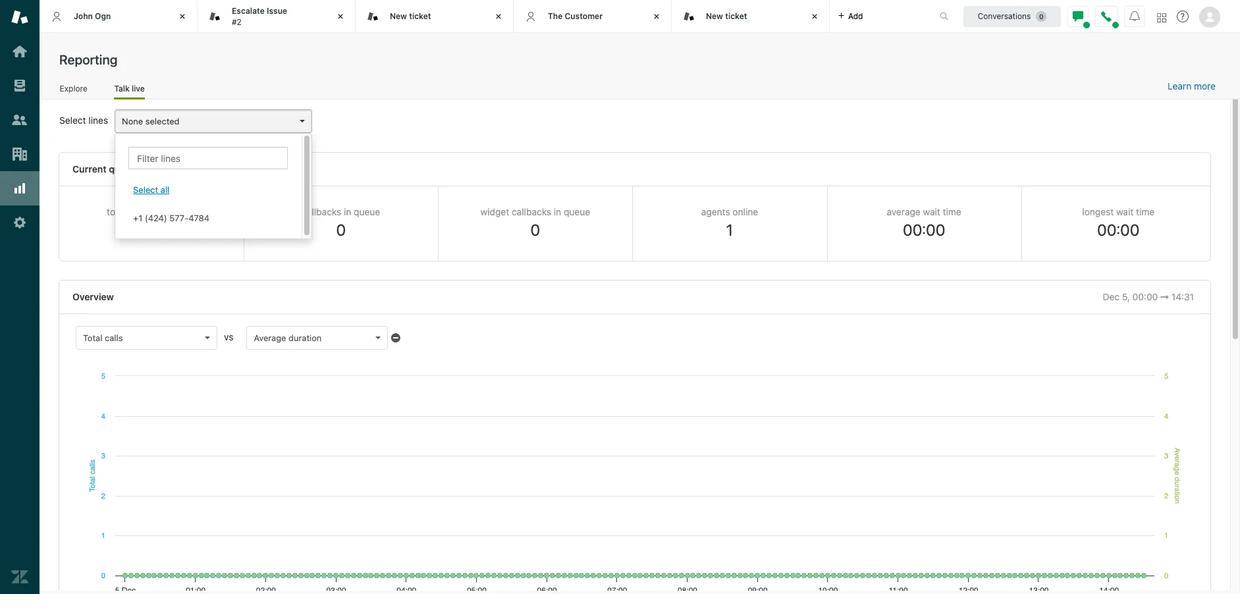 Task type: describe. For each thing, give the bounding box(es) containing it.
new for first the new ticket tab from right
[[706, 11, 723, 21]]

zendesk support image
[[11, 9, 28, 26]]

button displays agent's chat status as online. image
[[1073, 11, 1084, 21]]

main element
[[0, 0, 40, 594]]

the customer
[[548, 11, 603, 21]]

ogn
[[95, 11, 111, 21]]

notifications image
[[1130, 11, 1141, 21]]

issue
[[267, 6, 287, 16]]

reporting image
[[11, 180, 28, 197]]

#2
[[232, 17, 242, 27]]

reporting
[[59, 52, 118, 67]]

zendesk image
[[11, 569, 28, 586]]

explore link
[[59, 83, 88, 98]]

tab containing escalate issue
[[198, 0, 356, 33]]

john
[[74, 11, 93, 21]]

conversations button
[[964, 6, 1061, 27]]

add
[[849, 11, 863, 21]]

more
[[1195, 80, 1216, 92]]

organizations image
[[11, 146, 28, 163]]

the customer tab
[[514, 0, 672, 33]]

customers image
[[11, 111, 28, 128]]

explore
[[60, 83, 87, 93]]

live
[[132, 83, 145, 93]]

new ticket for first the new ticket tab from right
[[706, 11, 748, 21]]

escalate
[[232, 6, 265, 16]]

learn more link
[[1168, 80, 1216, 92]]

close image for john ogn
[[176, 10, 189, 23]]

customer
[[565, 11, 603, 21]]

add button
[[830, 0, 871, 32]]

talk live link
[[114, 83, 145, 99]]



Task type: locate. For each thing, give the bounding box(es) containing it.
close image for new ticket
[[808, 10, 822, 23]]

3 close image from the left
[[808, 10, 822, 23]]

0 horizontal spatial new ticket tab
[[356, 0, 514, 33]]

talk
[[114, 83, 130, 93]]

2 close image from the left
[[650, 10, 664, 23]]

0 horizontal spatial ticket
[[409, 11, 431, 21]]

new ticket tab
[[356, 0, 514, 33], [672, 0, 830, 33]]

2 close image from the left
[[492, 10, 505, 23]]

john ogn
[[74, 11, 111, 21]]

2 ticket from the left
[[726, 11, 748, 21]]

views image
[[11, 77, 28, 94]]

1 new ticket tab from the left
[[356, 0, 514, 33]]

close image left #2
[[176, 10, 189, 23]]

0 horizontal spatial new
[[390, 11, 407, 21]]

new ticket for 2nd the new ticket tab from right
[[390, 11, 431, 21]]

zendesk products image
[[1158, 13, 1167, 22]]

new
[[390, 11, 407, 21], [706, 11, 723, 21]]

close image
[[334, 10, 347, 23], [650, 10, 664, 23], [808, 10, 822, 23]]

close image inside the customer tab
[[650, 10, 664, 23]]

escalate issue #2
[[232, 6, 287, 27]]

2 new ticket tab from the left
[[672, 0, 830, 33]]

2 new ticket from the left
[[706, 11, 748, 21]]

0 horizontal spatial new ticket
[[390, 11, 431, 21]]

learn more
[[1168, 80, 1216, 92]]

tabs tab list
[[40, 0, 926, 33]]

get started image
[[11, 43, 28, 60]]

1 horizontal spatial new ticket tab
[[672, 0, 830, 33]]

close image
[[176, 10, 189, 23], [492, 10, 505, 23]]

admin image
[[11, 214, 28, 231]]

1 horizontal spatial ticket
[[726, 11, 748, 21]]

1 horizontal spatial close image
[[650, 10, 664, 23]]

1 horizontal spatial new ticket
[[706, 11, 748, 21]]

0 horizontal spatial close image
[[334, 10, 347, 23]]

close image inside john ogn tab
[[176, 10, 189, 23]]

ticket for 2nd the new ticket tab from right
[[409, 11, 431, 21]]

tab
[[198, 0, 356, 33]]

the
[[548, 11, 563, 21]]

new ticket
[[390, 11, 431, 21], [706, 11, 748, 21]]

talk live
[[114, 83, 145, 93]]

1 horizontal spatial close image
[[492, 10, 505, 23]]

close image inside tab
[[334, 10, 347, 23]]

1 ticket from the left
[[409, 11, 431, 21]]

get help image
[[1177, 11, 1189, 22]]

john ogn tab
[[40, 0, 198, 33]]

ticket for first the new ticket tab from right
[[726, 11, 748, 21]]

2 new from the left
[[706, 11, 723, 21]]

close image for new ticket
[[492, 10, 505, 23]]

2 horizontal spatial close image
[[808, 10, 822, 23]]

close image inside the new ticket tab
[[808, 10, 822, 23]]

close image for the customer
[[650, 10, 664, 23]]

close image left the
[[492, 10, 505, 23]]

ticket
[[409, 11, 431, 21], [726, 11, 748, 21]]

close image inside the new ticket tab
[[492, 10, 505, 23]]

1 close image from the left
[[334, 10, 347, 23]]

1 close image from the left
[[176, 10, 189, 23]]

1 new ticket from the left
[[390, 11, 431, 21]]

0 horizontal spatial close image
[[176, 10, 189, 23]]

conversations
[[978, 11, 1031, 21]]

1 new from the left
[[390, 11, 407, 21]]

1 horizontal spatial new
[[706, 11, 723, 21]]

new for 2nd the new ticket tab from right
[[390, 11, 407, 21]]

learn
[[1168, 80, 1192, 92]]



Task type: vqa. For each thing, say whether or not it's contained in the screenshot.
ticket
yes



